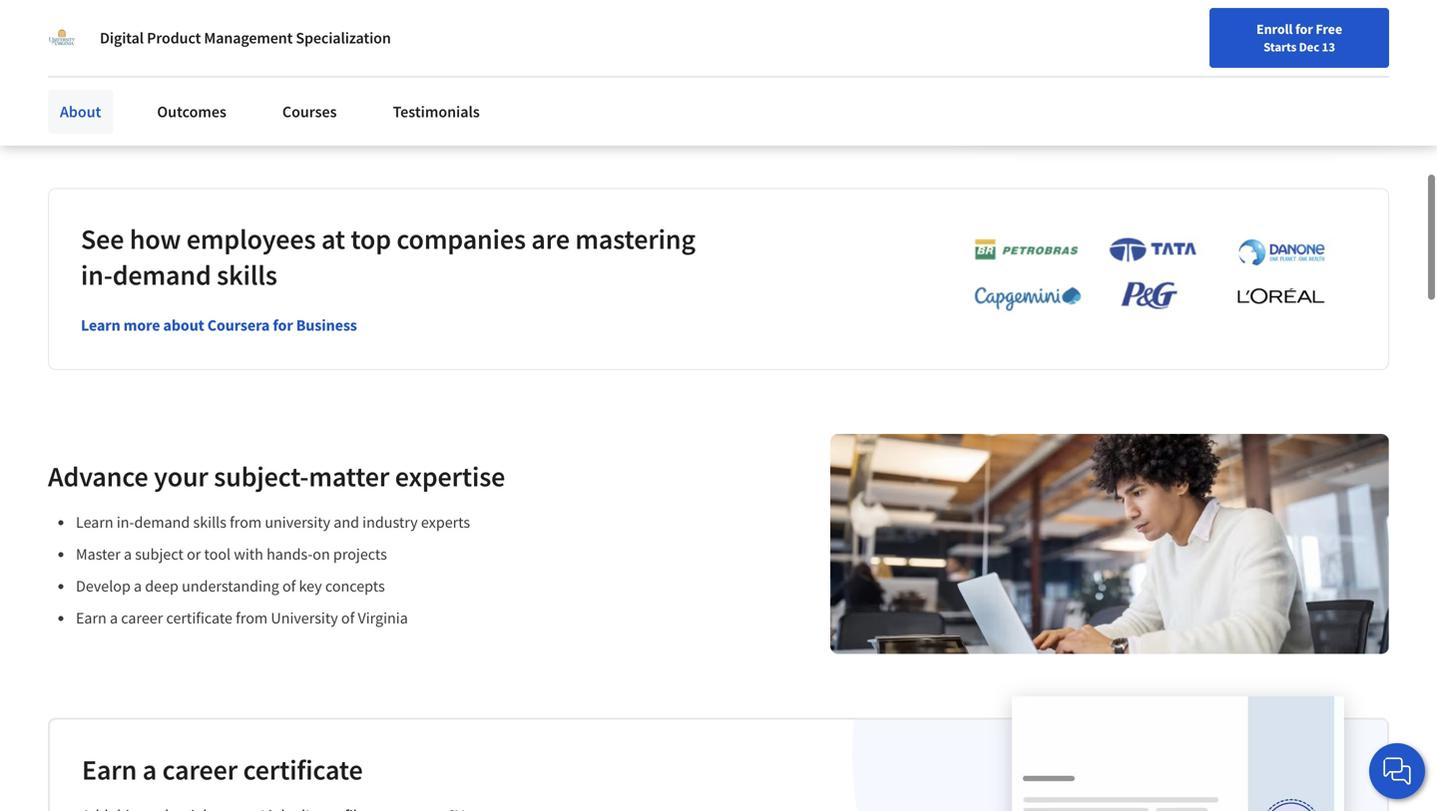 Task type: locate. For each thing, give the bounding box(es) containing it.
industry
[[363, 513, 418, 533]]

demand
[[113, 258, 211, 293], [134, 513, 190, 533]]

projects
[[333, 545, 387, 564]]

deep
[[145, 576, 179, 596]]

coursera image
[[24, 16, 151, 48]]

develop
[[76, 576, 131, 596]]

digital
[[100, 28, 144, 48]]

profile
[[171, 74, 209, 92]]

skills down employees
[[217, 258, 277, 293]]

0 vertical spatial skills
[[217, 258, 277, 293]]

1 vertical spatial of
[[341, 608, 355, 628]]

skills
[[217, 258, 277, 293], [193, 513, 227, 533]]

testimonials
[[393, 102, 480, 122]]

learn left more
[[81, 316, 120, 336]]

menu item
[[1056, 20, 1185, 85]]

1 vertical spatial in-
[[117, 513, 134, 533]]

0 vertical spatial demand
[[113, 258, 211, 293]]

0 vertical spatial of
[[283, 576, 296, 596]]

your up or
[[154, 459, 208, 494]]

0 horizontal spatial of
[[283, 576, 296, 596]]

testimonials link
[[381, 90, 492, 134]]

0 horizontal spatial for
[[273, 316, 293, 336]]

for inside enroll for free starts dec 13
[[1296, 20, 1314, 38]]

1 vertical spatial learn
[[76, 513, 113, 533]]

career
[[121, 608, 163, 628], [162, 753, 238, 788]]

1 horizontal spatial for
[[1296, 20, 1314, 38]]

subject
[[135, 545, 184, 564]]

1 vertical spatial from
[[236, 608, 268, 628]]

certificate
[[119, 43, 187, 63], [166, 608, 233, 628], [243, 753, 363, 788]]

for up dec
[[1296, 20, 1314, 38]]

1 vertical spatial your
[[154, 459, 208, 494]]

add to your linkedin profile
[[48, 74, 209, 92]]

of
[[283, 576, 296, 596], [341, 608, 355, 628]]

of down concepts
[[341, 608, 355, 628]]

of left key
[[283, 576, 296, 596]]

0 vertical spatial in-
[[81, 258, 113, 293]]

from
[[230, 513, 262, 533], [236, 608, 268, 628]]

from for university
[[236, 608, 268, 628]]

outcomes
[[157, 102, 227, 122]]

in- up master
[[117, 513, 134, 533]]

demand up subject
[[134, 513, 190, 533]]

coursera career certificate image
[[1013, 697, 1345, 812]]

earn
[[76, 608, 107, 628], [82, 753, 137, 788]]

0 vertical spatial for
[[1296, 20, 1314, 38]]

experts
[[421, 513, 470, 533]]

master a subject or tool with hands-on projects
[[76, 545, 387, 564]]

in-
[[81, 258, 113, 293], [117, 513, 134, 533]]

1 vertical spatial certificate
[[166, 608, 233, 628]]

skills up 'tool'
[[193, 513, 227, 533]]

1 horizontal spatial of
[[341, 608, 355, 628]]

from down understanding
[[236, 608, 268, 628]]

chat with us image
[[1382, 756, 1414, 788]]

for
[[1296, 20, 1314, 38], [273, 316, 293, 336]]

learn
[[81, 316, 120, 336], [76, 513, 113, 533]]

learn more about coursera for business link
[[81, 316, 357, 336]]

1 vertical spatial demand
[[134, 513, 190, 533]]

hands-
[[267, 545, 313, 564]]

1 vertical spatial career
[[162, 753, 238, 788]]

0 vertical spatial from
[[230, 513, 262, 533]]

0 vertical spatial your
[[89, 74, 115, 92]]

learn more about coursera for business
[[81, 316, 357, 336]]

0 vertical spatial earn
[[76, 608, 107, 628]]

to
[[74, 74, 86, 92]]

1 horizontal spatial in-
[[117, 513, 134, 533]]

None search field
[[285, 12, 614, 52]]

earn a career certificate
[[82, 753, 363, 788]]

shareable certificate
[[48, 43, 187, 63]]

add
[[48, 74, 71, 92]]

learn in-demand skills from university and industry experts
[[76, 513, 470, 533]]

from up with
[[230, 513, 262, 533]]

0 horizontal spatial your
[[89, 74, 115, 92]]

subject-
[[214, 459, 309, 494]]

in- down see
[[81, 258, 113, 293]]

0 vertical spatial career
[[121, 608, 163, 628]]

advance
[[48, 459, 148, 494]]

your right "to"
[[89, 74, 115, 92]]

university of virginia image
[[48, 24, 76, 52]]

your
[[89, 74, 115, 92], [154, 459, 208, 494]]

2 vertical spatial certificate
[[243, 753, 363, 788]]

learn up master
[[76, 513, 113, 533]]

1 vertical spatial for
[[273, 316, 293, 336]]

about
[[60, 102, 101, 122]]

master
[[76, 545, 121, 564]]

a for earn a career certificate
[[143, 753, 157, 788]]

for left 'business'
[[273, 316, 293, 336]]

a
[[124, 545, 132, 564], [134, 576, 142, 596], [110, 608, 118, 628], [143, 753, 157, 788]]

demand down how
[[113, 258, 211, 293]]

0 horizontal spatial in-
[[81, 258, 113, 293]]

certificate for earn a career certificate
[[243, 753, 363, 788]]

1 vertical spatial earn
[[82, 753, 137, 788]]

outcomes link
[[145, 90, 239, 134]]

employees
[[187, 222, 316, 257]]

enroll
[[1257, 20, 1293, 38]]

key
[[299, 576, 322, 596]]

1 vertical spatial skills
[[193, 513, 227, 533]]

0 vertical spatial learn
[[81, 316, 120, 336]]

on
[[313, 545, 330, 564]]

demand inside "see how employees at top companies are mastering in-demand skills"
[[113, 258, 211, 293]]



Task type: describe. For each thing, give the bounding box(es) containing it.
with
[[234, 545, 263, 564]]

earn for earn a career certificate
[[82, 753, 137, 788]]

about link
[[48, 90, 113, 134]]

earn for earn a career certificate from university of virginia
[[76, 608, 107, 628]]

university
[[271, 608, 338, 628]]

expertise
[[395, 459, 506, 494]]

concepts
[[325, 576, 385, 596]]

courses link
[[270, 90, 349, 134]]

in- inside "see how employees at top companies are mastering in-demand skills"
[[81, 258, 113, 293]]

top
[[351, 222, 391, 257]]

mastering
[[576, 222, 696, 257]]

skills inside "see how employees at top companies are mastering in-demand skills"
[[217, 258, 277, 293]]

dec
[[1300, 39, 1320, 55]]

product
[[147, 28, 201, 48]]

digital product management specialization
[[100, 28, 391, 48]]

coursera
[[208, 316, 270, 336]]

show notifications image
[[1206, 25, 1230, 49]]

learn for learn more about coursera for business
[[81, 316, 120, 336]]

matter
[[309, 459, 390, 494]]

a for master a subject or tool with hands-on projects
[[124, 545, 132, 564]]

shareable
[[48, 43, 116, 63]]

linkedin
[[118, 74, 169, 92]]

how
[[130, 222, 181, 257]]

career for earn a career certificate from university of virginia
[[121, 608, 163, 628]]

specialization
[[296, 28, 391, 48]]

certificate for earn a career certificate from university of virginia
[[166, 608, 233, 628]]

see
[[81, 222, 124, 257]]

understanding
[[182, 576, 279, 596]]

from for university
[[230, 513, 262, 533]]

business
[[296, 316, 357, 336]]

at
[[321, 222, 345, 257]]

see how employees at top companies are mastering in-demand skills
[[81, 222, 696, 293]]

more
[[124, 316, 160, 336]]

0 vertical spatial certificate
[[119, 43, 187, 63]]

or
[[187, 545, 201, 564]]

starts
[[1264, 39, 1297, 55]]

free
[[1316, 20, 1343, 38]]

and
[[334, 513, 359, 533]]

a for earn a career certificate from university of virginia
[[110, 608, 118, 628]]

about
[[163, 316, 204, 336]]

courses
[[282, 102, 337, 122]]

tool
[[204, 545, 231, 564]]

virginia
[[358, 608, 408, 628]]

13
[[1323, 39, 1336, 55]]

develop a deep understanding of key concepts
[[76, 576, 385, 596]]

are
[[532, 222, 570, 257]]

university
[[265, 513, 331, 533]]

coursera enterprise logos image
[[945, 236, 1344, 323]]

companies
[[397, 222, 526, 257]]

career for earn a career certificate
[[162, 753, 238, 788]]

earn a career certificate from university of virginia
[[76, 608, 408, 628]]

enroll for free starts dec 13
[[1257, 20, 1343, 55]]

learn for learn in-demand skills from university and industry experts
[[76, 513, 113, 533]]

a for develop a deep understanding of key concepts
[[134, 576, 142, 596]]

management
[[204, 28, 293, 48]]

1 horizontal spatial your
[[154, 459, 208, 494]]

advance your subject-matter expertise
[[48, 459, 506, 494]]



Task type: vqa. For each thing, say whether or not it's contained in the screenshot.
A
yes



